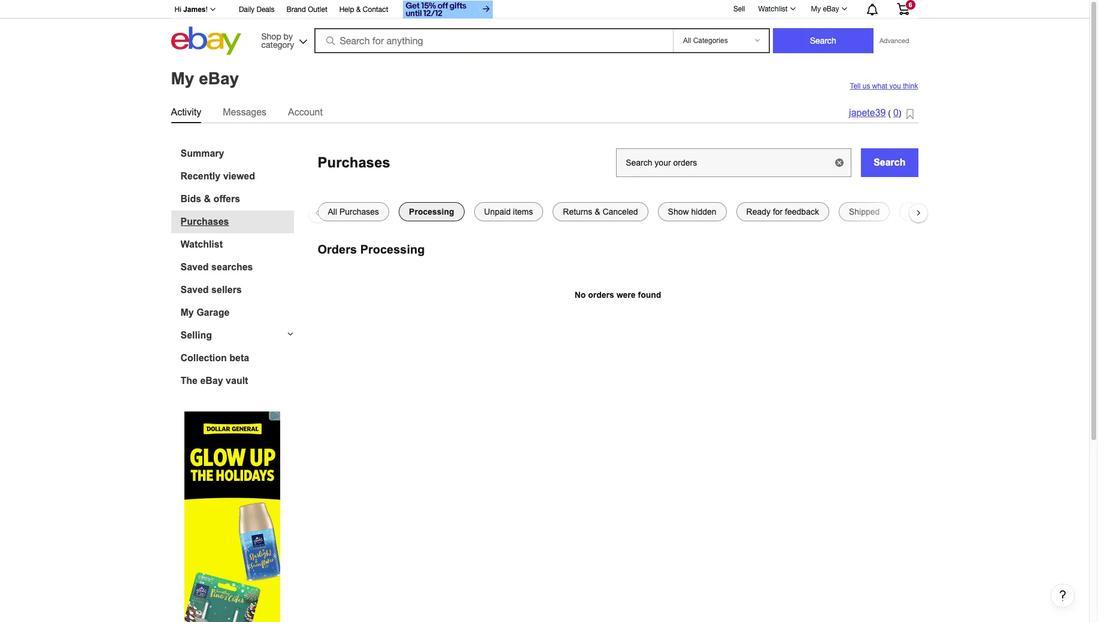 Task type: describe. For each thing, give the bounding box(es) containing it.
collection beta
[[181, 353, 249, 363]]

found
[[638, 290, 662, 300]]

my for my ebay link
[[811, 5, 821, 13]]

saved sellers link
[[181, 285, 294, 296]]

& for contact
[[356, 5, 361, 14]]

the ebay vault link
[[181, 376, 294, 387]]

my ebay link
[[805, 2, 853, 16]]

1 vertical spatial purchases
[[181, 217, 229, 227]]

hi
[[175, 5, 181, 14]]

daily
[[239, 5, 255, 14]]

saved for saved searches
[[181, 262, 209, 272]]

the
[[181, 376, 198, 386]]

selling button
[[171, 330, 294, 341]]

activity link
[[171, 105, 201, 120]]

the ebay vault
[[181, 376, 248, 386]]

recently
[[181, 171, 221, 181]]

my for my garage link
[[181, 308, 194, 318]]

account navigation
[[168, 0, 919, 20]]

none submit inside shop by category banner
[[773, 28, 874, 53]]

tell us what you think link
[[850, 82, 919, 90]]

what
[[873, 82, 888, 90]]

vault
[[226, 376, 248, 386]]

my ebay inside "main content"
[[171, 69, 239, 88]]

messages
[[223, 107, 267, 117]]

summary link
[[181, 148, 294, 159]]

my ebay main content
[[5, 58, 1085, 623]]

1 vertical spatial my
[[171, 69, 194, 88]]

were
[[617, 290, 636, 300]]

Search for anything text field
[[316, 29, 671, 52]]

help & contact link
[[339, 4, 388, 17]]

sell
[[734, 5, 745, 13]]

my ebay inside account navigation
[[811, 5, 840, 13]]

no orders were found
[[575, 290, 662, 300]]

saved searches link
[[181, 262, 294, 273]]

0 link
[[894, 108, 899, 118]]

tell us what you think
[[850, 82, 919, 90]]

outlet
[[308, 5, 327, 14]]

)
[[899, 109, 902, 118]]

brand outlet
[[287, 5, 327, 14]]

brand
[[287, 5, 306, 14]]

my garage
[[181, 308, 230, 318]]

orders
[[588, 290, 614, 300]]

messages link
[[223, 105, 267, 120]]

bids & offers link
[[181, 194, 294, 205]]

daily deals link
[[239, 4, 275, 17]]

beta
[[230, 353, 249, 363]]

account
[[288, 107, 323, 117]]

saved searches
[[181, 262, 253, 272]]

sell link
[[728, 5, 751, 13]]

shop by category button
[[256, 27, 310, 52]]

think
[[903, 82, 919, 90]]

shop by category banner
[[168, 0, 919, 58]]

& for offers
[[204, 194, 211, 204]]

6 link
[[890, 0, 917, 17]]



Task type: locate. For each thing, give the bounding box(es) containing it.
bids
[[181, 194, 201, 204]]

search
[[874, 157, 906, 167]]

saved up the saved sellers
[[181, 262, 209, 272]]

ebay for the ebay vault link
[[200, 376, 223, 386]]

help, opens dialogs image
[[1057, 591, 1069, 603]]

selling
[[181, 330, 212, 341]]

2 vertical spatial my
[[181, 308, 194, 318]]

james
[[183, 5, 206, 14]]

0 vertical spatial &
[[356, 5, 361, 14]]

0 vertical spatial watchlist link
[[752, 2, 801, 16]]

1 vertical spatial ebay
[[199, 69, 239, 88]]

offers
[[214, 194, 240, 204]]

1 vertical spatial my ebay
[[171, 69, 239, 88]]

watchlist inside the my ebay "main content"
[[181, 239, 223, 249]]

0 horizontal spatial purchases
[[181, 217, 229, 227]]

2 vertical spatial ebay
[[200, 376, 223, 386]]

japete39 link
[[849, 108, 886, 118]]

sellers
[[212, 285, 242, 295]]

my
[[811, 5, 821, 13], [171, 69, 194, 88], [181, 308, 194, 318]]

None submit
[[773, 28, 874, 53]]

summary
[[181, 148, 224, 158]]

&
[[356, 5, 361, 14], [204, 194, 211, 204]]

my inside my garage link
[[181, 308, 194, 318]]

0 vertical spatial saved
[[181, 262, 209, 272]]

watchlist link right sell
[[752, 2, 801, 16]]

1 horizontal spatial watchlist link
[[752, 2, 801, 16]]

1 vertical spatial watchlist link
[[181, 239, 294, 250]]

orders processing
[[318, 243, 425, 256]]

watchlist up 'saved searches'
[[181, 239, 223, 249]]

deals
[[257, 5, 275, 14]]

japete39 ( 0 )
[[849, 108, 902, 118]]

0 horizontal spatial watchlist link
[[181, 239, 294, 250]]

hi james !
[[175, 5, 208, 14]]

collection
[[181, 353, 227, 363]]

us
[[863, 82, 871, 90]]

0 horizontal spatial watchlist
[[181, 239, 223, 249]]

saved inside "link"
[[181, 285, 209, 295]]

advanced
[[880, 37, 910, 44]]

purchases link
[[181, 217, 294, 227]]

0 horizontal spatial my ebay
[[171, 69, 239, 88]]

watchlist
[[759, 5, 788, 13], [181, 239, 223, 249]]

you
[[890, 82, 901, 90]]

0 vertical spatial ebay
[[823, 5, 840, 13]]

1 vertical spatial &
[[204, 194, 211, 204]]

& inside the my ebay "main content"
[[204, 194, 211, 204]]

ebay
[[823, 5, 840, 13], [199, 69, 239, 88], [200, 376, 223, 386]]

account link
[[288, 105, 323, 120]]

watchlist link up saved searches link on the left
[[181, 239, 294, 250]]

watchlist for the topmost watchlist link
[[759, 5, 788, 13]]

& right help
[[356, 5, 361, 14]]

watchlist inside account navigation
[[759, 5, 788, 13]]

activity
[[171, 107, 201, 117]]

0
[[894, 108, 899, 118]]

category
[[261, 40, 294, 49]]

& right bids
[[204, 194, 211, 204]]

& inside account navigation
[[356, 5, 361, 14]]

shop
[[261, 31, 281, 41]]

my garage link
[[181, 308, 294, 318]]

0 vertical spatial my ebay
[[811, 5, 840, 13]]

0 vertical spatial purchases
[[318, 154, 391, 170]]

searches
[[212, 262, 253, 272]]

6
[[909, 1, 913, 8]]

1 horizontal spatial my ebay
[[811, 5, 840, 13]]

1 horizontal spatial &
[[356, 5, 361, 14]]

tell
[[850, 82, 861, 90]]

1 horizontal spatial watchlist
[[759, 5, 788, 13]]

ebay inside account navigation
[[823, 5, 840, 13]]

1 vertical spatial watchlist
[[181, 239, 223, 249]]

my inside my ebay link
[[811, 5, 821, 13]]

japete39
[[849, 108, 886, 118]]

saved for saved sellers
[[181, 285, 209, 295]]

1 saved from the top
[[181, 262, 209, 272]]

ebay for my ebay link
[[823, 5, 840, 13]]

watchlist right sell
[[759, 5, 788, 13]]

no
[[575, 290, 586, 300]]

search button
[[861, 148, 919, 177]]

saved
[[181, 262, 209, 272], [181, 285, 209, 295]]

bids & offers
[[181, 194, 240, 204]]

2 saved from the top
[[181, 285, 209, 295]]

get an extra 15% off image
[[403, 1, 493, 19]]

!
[[206, 5, 208, 14]]

watchlist for left watchlist link
[[181, 239, 223, 249]]

recently viewed link
[[181, 171, 294, 182]]

saved up 'my garage'
[[181, 285, 209, 295]]

recently viewed
[[181, 171, 255, 181]]

collection beta link
[[181, 353, 294, 364]]

purchases
[[318, 154, 391, 170], [181, 217, 229, 227]]

garage
[[197, 308, 230, 318]]

processing
[[360, 243, 425, 256]]

None text field
[[616, 148, 852, 177]]

by
[[284, 31, 293, 41]]

saved sellers
[[181, 285, 242, 295]]

(
[[889, 109, 891, 118]]

none text field inside the my ebay "main content"
[[616, 148, 852, 177]]

0 horizontal spatial &
[[204, 194, 211, 204]]

my ebay
[[811, 5, 840, 13], [171, 69, 239, 88]]

help
[[339, 5, 354, 14]]

0 vertical spatial my
[[811, 5, 821, 13]]

shop by category
[[261, 31, 294, 49]]

1 vertical spatial saved
[[181, 285, 209, 295]]

brand outlet link
[[287, 4, 327, 17]]

advanced link
[[874, 29, 916, 53]]

help & contact
[[339, 5, 388, 14]]

1 horizontal spatial purchases
[[318, 154, 391, 170]]

watchlist link
[[752, 2, 801, 16], [181, 239, 294, 250]]

advertisement region
[[184, 412, 280, 623]]

viewed
[[223, 171, 255, 181]]

0 vertical spatial watchlist
[[759, 5, 788, 13]]

orders
[[318, 243, 357, 256]]

contact
[[363, 5, 388, 14]]

daily deals
[[239, 5, 275, 14]]

make this page your my ebay homepage image
[[907, 109, 914, 120]]



Task type: vqa. For each thing, say whether or not it's contained in the screenshot.
THE EBAY VAULT Link ebay
yes



